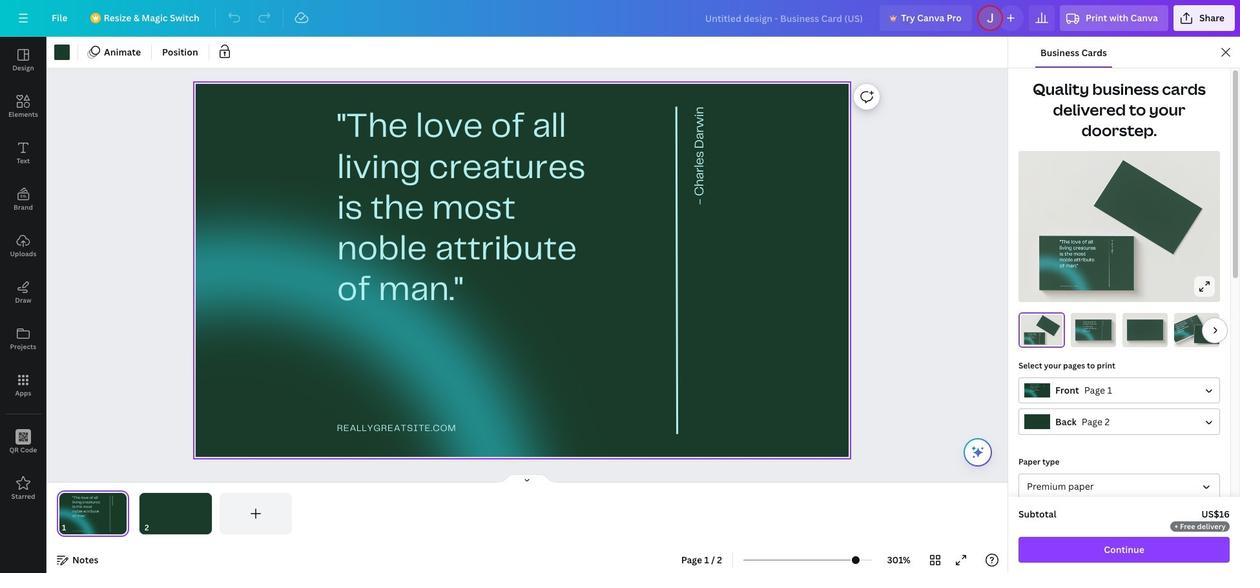 Task type: vqa. For each thing, say whether or not it's contained in the screenshot.
#1a3b29 image
yes



Task type: locate. For each thing, give the bounding box(es) containing it.
None button
[[1019, 378, 1221, 404], [1019, 409, 1221, 436], [1019, 474, 1221, 500], [1019, 378, 1221, 404], [1019, 409, 1221, 436], [1019, 474, 1221, 500]]

canva assistant image
[[970, 445, 986, 461]]



Task type: describe. For each thing, give the bounding box(es) containing it.
#1a3b29 image
[[54, 45, 70, 60]]

Zoom button
[[878, 550, 920, 571]]

hide pages image
[[496, 474, 558, 485]]

Design title text field
[[695, 5, 875, 31]]

side panel tab list
[[0, 37, 47, 512]]

main menu bar
[[0, 0, 1241, 37]]

page 1 image
[[57, 494, 129, 535]]

Page title text field
[[72, 522, 77, 535]]



